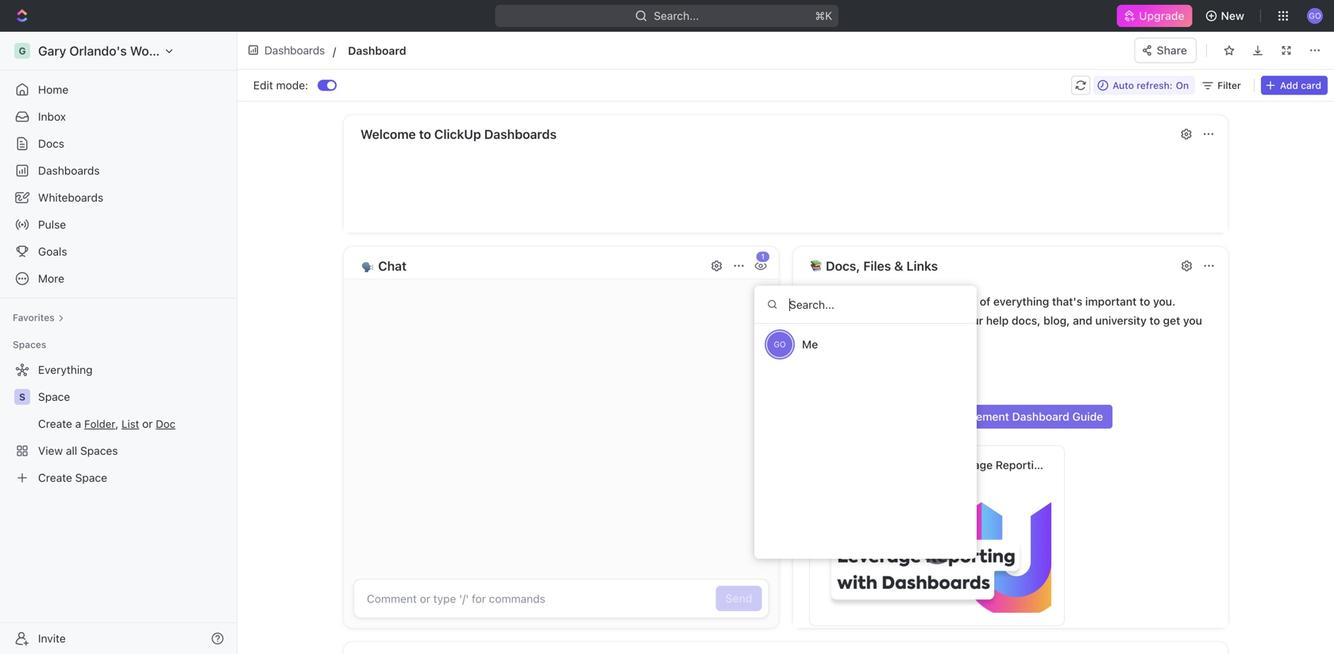Task type: describe. For each thing, give the bounding box(es) containing it.
docs
[[38, 137, 64, 150]]

spaces
[[13, 339, 46, 350]]

welcome
[[361, 127, 416, 142]]

search...
[[654, 9, 700, 22]]

dashboards inside button
[[485, 127, 557, 142]]

project
[[901, 410, 938, 424]]

mode:
[[276, 79, 308, 92]]

to
[[846, 410, 858, 424]]

auto
[[1113, 80, 1135, 91]]

space link
[[38, 385, 227, 410]]

new
[[1222, 9, 1245, 22]]

am
[[1236, 39, 1250, 51]]

that's
[[1053, 295, 1083, 308]]

how
[[819, 410, 843, 424]]

we've
[[811, 314, 843, 327]]

auto refresh: on
[[1113, 80, 1190, 91]]

to up some
[[909, 295, 919, 308]]

how to build a project management dashboard guide
[[819, 410, 1104, 424]]

whiteboards link
[[6, 185, 230, 211]]

edit
[[253, 79, 273, 92]]

📚
[[810, 259, 823, 274]]

share
[[1157, 44, 1188, 57]]

🗣 chat button
[[360, 255, 702, 277]]

1
[[762, 253, 765, 261]]

chat
[[378, 259, 407, 274]]

14,
[[1150, 39, 1164, 51]]

clickup university: leverage reporting with dashboards
[[842, 459, 1139, 472]]

s
[[19, 392, 25, 403]]

university
[[1096, 314, 1147, 327]]

upgrade link
[[1117, 5, 1193, 27]]

favorites
[[13, 312, 55, 323]]

⌘k
[[816, 9, 833, 22]]

included
[[846, 314, 891, 327]]

management
[[941, 410, 1010, 424]]

space
[[38, 391, 70, 404]]

pulse link
[[6, 212, 230, 238]]

1 vertical spatial clickup
[[842, 459, 883, 472]]

🗣 chat
[[361, 259, 407, 274]]

🗣
[[361, 259, 375, 274]]

inbox
[[38, 110, 66, 123]]

leverage
[[945, 459, 993, 472]]

use this
[[811, 295, 857, 308]]

files
[[864, 259, 892, 274]]

to keep track of everything that's important to you. we've included some links to our help docs, blog, and university to get you started!
[[811, 295, 1206, 346]]

clickup inside button
[[435, 127, 481, 142]]

some
[[894, 314, 923, 327]]

pulse
[[38, 218, 66, 231]]

invite
[[38, 632, 66, 646]]

started!
[[811, 333, 853, 346]]

dashboards inside the sidebar navigation
[[38, 164, 100, 177]]

links
[[907, 259, 939, 274]]

this
[[835, 295, 854, 308]]

keep
[[922, 295, 948, 308]]

everything
[[994, 295, 1050, 308]]

add card
[[1281, 80, 1322, 91]]

at
[[1195, 39, 1204, 51]]

2023
[[1167, 39, 1192, 51]]

1 vertical spatial dashboards link
[[6, 158, 230, 184]]



Task type: locate. For each thing, give the bounding box(es) containing it.
dashboards link up whiteboards link
[[6, 158, 230, 184]]

you
[[1184, 314, 1203, 327]]

to left our
[[953, 314, 963, 327]]

📚 docs, files & links button
[[810, 255, 1172, 277]]

edit mode:
[[253, 79, 308, 92]]

track
[[951, 295, 978, 308]]

docs,
[[1012, 314, 1041, 327]]

to inside welcome to clickup dashboards button
[[419, 127, 431, 142]]

to left you.
[[1140, 295, 1151, 308]]

None text field
[[348, 41, 677, 60]]

dec 14, 2023 at 11:59 am
[[1128, 39, 1250, 51]]

whiteboards
[[38, 191, 103, 204]]

welcome to clickup dashboards
[[361, 127, 557, 142]]

of
[[980, 295, 991, 308]]

welcome to clickup dashboards button
[[360, 123, 1172, 145]]

0 horizontal spatial dashboards link
[[6, 158, 230, 184]]

a
[[890, 410, 898, 424]]

with
[[1051, 459, 1073, 472]]

links
[[926, 314, 950, 327]]

0 vertical spatial dashboards link
[[244, 39, 331, 62]]

build
[[861, 410, 887, 424]]

on
[[1177, 80, 1190, 91]]

11:59
[[1207, 39, 1233, 51]]

go
[[774, 340, 786, 349]]

clickup university: leverage reporting with dashboards link
[[842, 447, 1139, 485]]

goals
[[38, 245, 67, 258]]

favorites button
[[6, 308, 71, 327]]

home link
[[6, 77, 230, 103]]

clickup logo image
[[1261, 38, 1332, 52]]

send button
[[716, 586, 762, 612]]

help
[[987, 314, 1009, 327]]

sidebar navigation
[[0, 32, 238, 655]]

Search... text field
[[755, 286, 977, 324]]

home
[[38, 83, 69, 96]]

clickup down to at the right bottom of page
[[842, 459, 883, 472]]

to right welcome
[[419, 127, 431, 142]]

important
[[1086, 295, 1137, 308]]

1 button
[[755, 250, 771, 274]]

our
[[966, 314, 984, 327]]

📚 docs, files & links
[[810, 259, 939, 274]]

university:
[[886, 459, 942, 472]]

get
[[1164, 314, 1181, 327]]

reporting
[[996, 459, 1048, 472]]

add
[[1281, 80, 1299, 91]]

1 horizontal spatial clickup
[[842, 459, 883, 472]]

clickup
[[435, 127, 481, 142], [842, 459, 883, 472]]

docs link
[[6, 131, 230, 157]]

1 horizontal spatial dashboards link
[[244, 39, 331, 62]]

blog,
[[1044, 314, 1071, 327]]

clickup right welcome
[[435, 127, 481, 142]]

new button
[[1200, 3, 1255, 29]]

share button
[[1135, 38, 1197, 63]]

refresh:
[[1137, 80, 1173, 91]]

dashboards link
[[244, 39, 331, 62], [6, 158, 230, 184]]

add card button
[[1262, 76, 1329, 95]]

use
[[811, 295, 832, 308]]

dashboards
[[265, 44, 325, 57], [485, 127, 557, 142], [38, 164, 100, 177], [1076, 459, 1139, 472]]

you.
[[1154, 295, 1176, 308]]

docs,
[[826, 259, 861, 274]]

dashboard
[[1013, 410, 1070, 424]]

to left get
[[1150, 314, 1161, 327]]

guide
[[1073, 410, 1104, 424]]

goals link
[[6, 239, 230, 265]]

send
[[726, 592, 753, 605]]

&
[[895, 259, 904, 274]]

dec
[[1128, 39, 1147, 51]]

space, , element
[[14, 389, 30, 405]]

0 vertical spatial clickup
[[435, 127, 481, 142]]

me
[[803, 338, 819, 351]]

card
[[1302, 80, 1322, 91]]

upgrade
[[1140, 9, 1185, 22]]

to
[[419, 127, 431, 142], [909, 295, 919, 308], [1140, 295, 1151, 308], [953, 314, 963, 327], [1150, 314, 1161, 327]]

0 horizontal spatial clickup
[[435, 127, 481, 142]]

dashboards link up 'mode:'
[[244, 39, 331, 62]]

and
[[1074, 314, 1093, 327]]

inbox link
[[6, 104, 230, 130]]



Task type: vqa. For each thing, say whether or not it's contained in the screenshot.
tree in the Sidebar navigation
no



